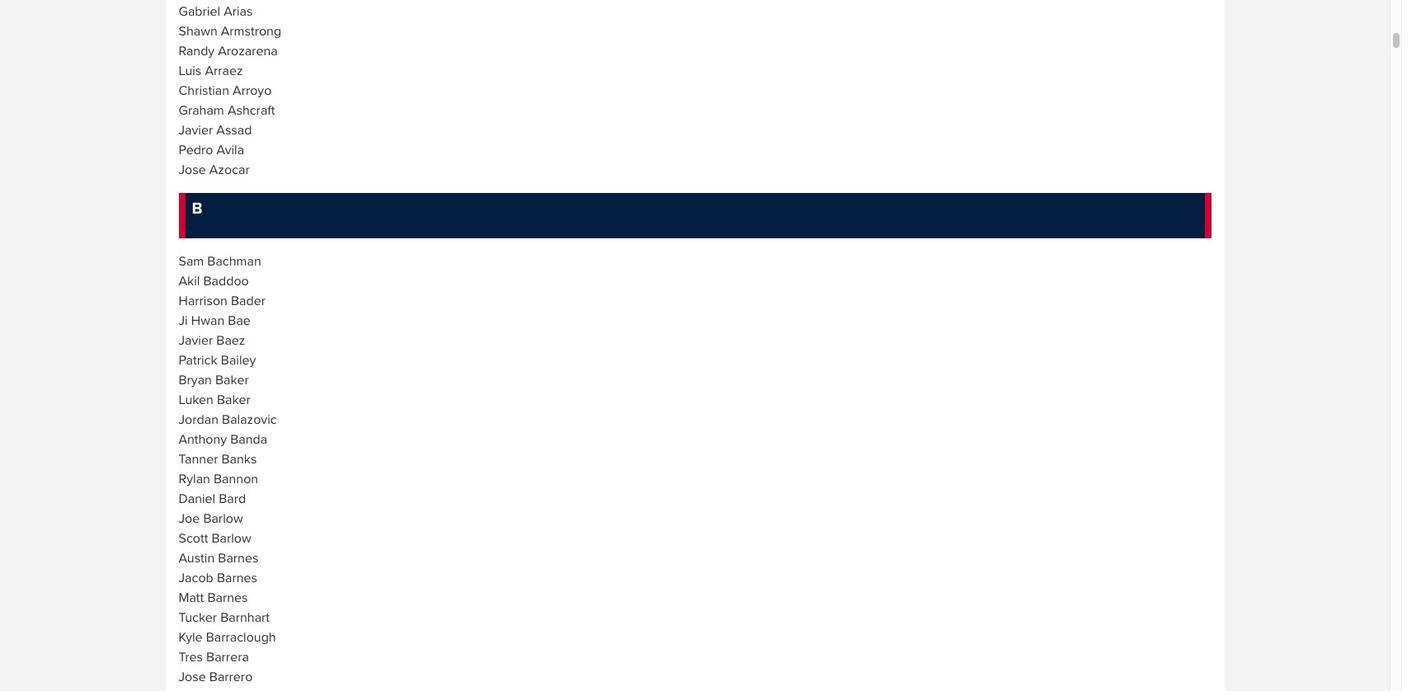 Task type: vqa. For each thing, say whether or not it's contained in the screenshot.
Tres
yes



Task type: locate. For each thing, give the bounding box(es) containing it.
pedro avila link
[[179, 142, 244, 158]]

1 javier from the top
[[179, 122, 213, 138]]

jacob barnes link
[[179, 570, 257, 587]]

ashcraft
[[228, 102, 275, 118]]

jacob
[[179, 570, 213, 587]]

barlow up scott barlow "link"
[[203, 511, 243, 527]]

ji hwan bae link
[[179, 313, 251, 329]]

tanner banks link
[[179, 451, 257, 468]]

bachman
[[207, 253, 261, 270]]

jose down tres
[[179, 669, 206, 686]]

joe
[[179, 511, 200, 527]]

kyle barraclough link
[[179, 630, 276, 646]]

0 vertical spatial barlow
[[203, 511, 243, 527]]

randy arozarena link
[[179, 43, 278, 59]]

barraclough
[[206, 630, 276, 646]]

matt barnes link
[[179, 590, 248, 607]]

jose
[[179, 161, 206, 178], [179, 669, 206, 686]]

balazovic
[[222, 412, 277, 428]]

jose barrero link
[[179, 669, 253, 686]]

javier up 'patrick'
[[179, 333, 213, 349]]

baker
[[215, 372, 249, 389], [217, 392, 250, 409]]

austin barnes link
[[179, 550, 258, 567]]

0 vertical spatial barnes
[[218, 550, 258, 567]]

barnes up the jacob barnes link
[[218, 550, 258, 567]]

daniel bard link
[[179, 491, 246, 508]]

banda
[[230, 432, 267, 448]]

graham
[[179, 102, 224, 118]]

arias
[[224, 3, 253, 19]]

bryan baker link
[[179, 372, 249, 389]]

randy
[[179, 43, 215, 59]]

1 vertical spatial javier
[[179, 333, 213, 349]]

arraez
[[205, 62, 243, 79]]

patrick bailey link
[[179, 352, 256, 369]]

0 vertical spatial javier
[[179, 122, 213, 138]]

jose down pedro
[[179, 161, 206, 178]]

ji
[[179, 313, 188, 329]]

bannon
[[214, 471, 258, 488]]

barnes down the austin barnes link
[[217, 570, 257, 587]]

baddoo
[[203, 273, 249, 290]]

bard
[[219, 491, 246, 508]]

baker up jordan balazovic link
[[217, 392, 250, 409]]

baker down bailey
[[215, 372, 249, 389]]

luis arraez link
[[179, 62, 243, 79]]

sam
[[179, 253, 204, 270]]

0 vertical spatial jose
[[179, 161, 206, 178]]

anthony banda link
[[179, 432, 267, 448]]

barlow up the austin barnes link
[[212, 531, 251, 547]]

armstrong
[[221, 23, 281, 39]]

austin
[[179, 550, 215, 567]]

gabriel arias shawn armstrong randy arozarena luis arraez christian arroyo graham ashcraft javier assad pedro avila jose azocar
[[179, 3, 281, 178]]

akil
[[179, 273, 200, 290]]

pedro
[[179, 142, 213, 158]]

barrera
[[206, 649, 249, 666]]

javier
[[179, 122, 213, 138], [179, 333, 213, 349]]

jose inside sam bachman akil baddoo harrison bader ji hwan bae javier baez patrick bailey bryan baker luken baker jordan balazovic anthony banda tanner banks rylan bannon daniel bard joe barlow scott barlow austin barnes jacob barnes matt barnes tucker barnhart kyle barraclough tres barrera jose barrero
[[179, 669, 206, 686]]

jordan
[[179, 412, 219, 428]]

barlow
[[203, 511, 243, 527], [212, 531, 251, 547]]

luken baker link
[[179, 392, 250, 409]]

bae
[[228, 313, 251, 329]]

scott barlow link
[[179, 531, 251, 547]]

tres barrera link
[[179, 649, 249, 666]]

2 vertical spatial barnes
[[207, 590, 248, 607]]

2 javier from the top
[[179, 333, 213, 349]]

tucker
[[179, 610, 217, 626]]

javier inside sam bachman akil baddoo harrison bader ji hwan bae javier baez patrick bailey bryan baker luken baker jordan balazovic anthony banda tanner banks rylan bannon daniel bard joe barlow scott barlow austin barnes jacob barnes matt barnes tucker barnhart kyle barraclough tres barrera jose barrero
[[179, 333, 213, 349]]

harrison
[[179, 293, 228, 310]]

1 vertical spatial jose
[[179, 669, 206, 686]]

barnes up tucker barnhart link
[[207, 590, 248, 607]]

barnes
[[218, 550, 258, 567], [217, 570, 257, 587], [207, 590, 248, 607]]

1 jose from the top
[[179, 161, 206, 178]]

christian
[[179, 82, 229, 99]]

anthony
[[179, 432, 227, 448]]

daniel
[[179, 491, 215, 508]]

javier up pedro
[[179, 122, 213, 138]]

harrison bader link
[[179, 293, 266, 310]]

scott
[[179, 531, 208, 547]]

1 vertical spatial barnes
[[217, 570, 257, 587]]

2 jose from the top
[[179, 669, 206, 686]]

arroyo
[[233, 82, 272, 99]]

javier assad link
[[179, 122, 252, 138]]

banks
[[222, 451, 257, 468]]



Task type: describe. For each thing, give the bounding box(es) containing it.
arozarena
[[218, 43, 278, 59]]

jose inside gabriel arias shawn armstrong randy arozarena luis arraez christian arroyo graham ashcraft javier assad pedro avila jose azocar
[[179, 161, 206, 178]]

baez
[[216, 333, 245, 349]]

jose azocar link
[[179, 161, 250, 178]]

b
[[192, 198, 203, 218]]

bailey
[[221, 352, 256, 369]]

rylan
[[179, 471, 210, 488]]

barnhart
[[220, 610, 270, 626]]

gabriel arias link
[[179, 3, 253, 19]]

tres
[[179, 649, 203, 666]]

christian arroyo link
[[179, 82, 272, 99]]

shawn armstrong link
[[179, 23, 281, 39]]

luken
[[179, 392, 214, 409]]

luis
[[179, 62, 201, 79]]

assad
[[216, 122, 252, 138]]

gabriel
[[179, 3, 220, 19]]

patrick
[[179, 352, 218, 369]]

sam bachman link
[[179, 253, 261, 270]]

bader
[[231, 293, 266, 310]]

azocar
[[209, 161, 250, 178]]

rylan bannon link
[[179, 471, 258, 488]]

tanner
[[179, 451, 218, 468]]

joe barlow link
[[179, 511, 243, 527]]

javier inside gabriel arias shawn armstrong randy arozarena luis arraez christian arroyo graham ashcraft javier assad pedro avila jose azocar
[[179, 122, 213, 138]]

kyle
[[179, 630, 203, 646]]

javier baez link
[[179, 333, 245, 349]]

avila
[[216, 142, 244, 158]]

1 vertical spatial baker
[[217, 392, 250, 409]]

1 vertical spatial barlow
[[212, 531, 251, 547]]

shawn
[[179, 23, 218, 39]]

graham ashcraft link
[[179, 102, 275, 118]]

hwan
[[191, 313, 225, 329]]

0 vertical spatial baker
[[215, 372, 249, 389]]

jordan balazovic link
[[179, 412, 277, 428]]

barrero
[[209, 669, 253, 686]]

sam bachman akil baddoo harrison bader ji hwan bae javier baez patrick bailey bryan baker luken baker jordan balazovic anthony banda tanner banks rylan bannon daniel bard joe barlow scott barlow austin barnes jacob barnes matt barnes tucker barnhart kyle barraclough tres barrera jose barrero
[[179, 253, 277, 686]]

matt
[[179, 590, 204, 607]]

tucker barnhart link
[[179, 610, 270, 626]]

bryan
[[179, 372, 212, 389]]

akil baddoo link
[[179, 273, 249, 290]]



